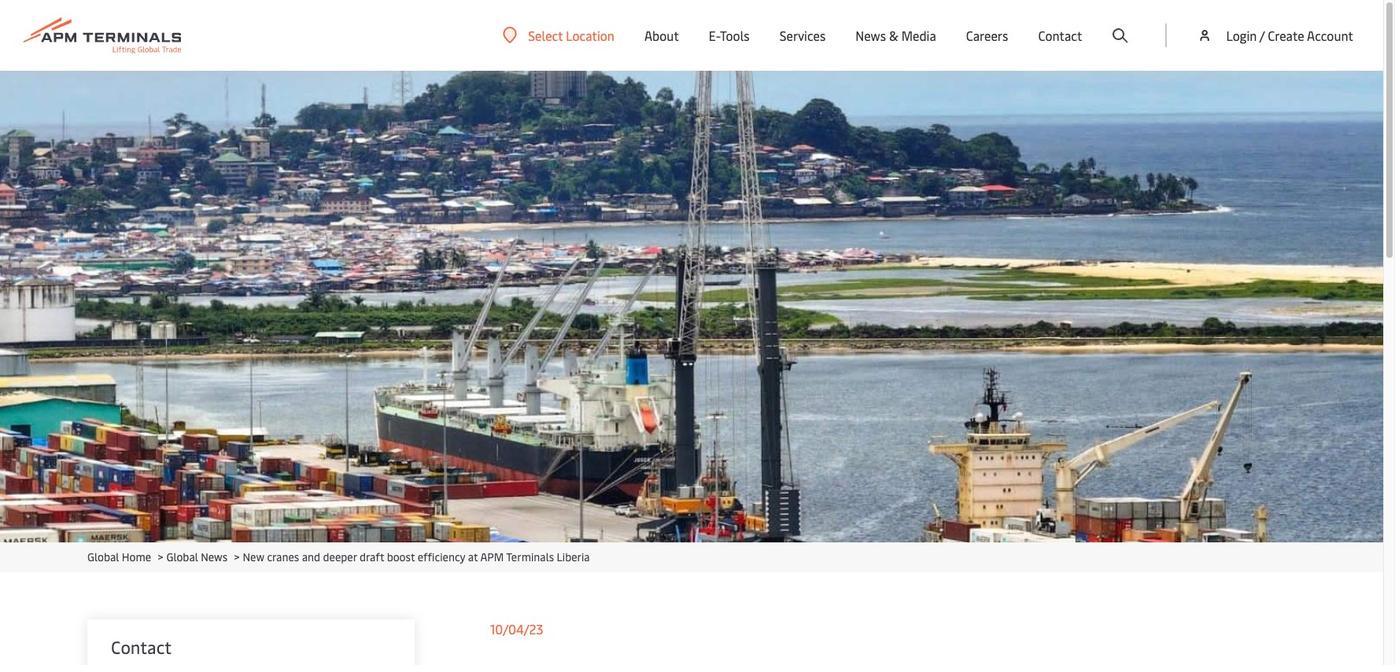 Task type: locate. For each thing, give the bounding box(es) containing it.
select location button
[[503, 26, 615, 44]]

new
[[243, 550, 264, 565]]

2 > from the left
[[234, 550, 240, 565]]

global left home at the left of page
[[87, 550, 119, 565]]

select
[[528, 26, 563, 44]]

1 > from the left
[[158, 550, 163, 565]]

draft
[[360, 550, 384, 565]]

> left the new
[[234, 550, 240, 565]]

news
[[856, 27, 886, 44], [201, 550, 228, 565]]

news left the &
[[856, 27, 886, 44]]

0 vertical spatial contact
[[1039, 27, 1083, 44]]

news inside dropdown button
[[856, 27, 886, 44]]

careers button
[[967, 0, 1009, 71]]

0 horizontal spatial contact
[[111, 636, 172, 660]]

liberia
[[557, 550, 590, 565]]

global news link
[[166, 550, 228, 565]]

1 horizontal spatial contact
[[1039, 27, 1083, 44]]

login / create account link
[[1198, 0, 1354, 71]]

location
[[566, 26, 615, 44]]

10/04/23
[[490, 621, 544, 638]]

global right home at the left of page
[[166, 550, 198, 565]]

1 horizontal spatial global
[[166, 550, 198, 565]]

e-tools
[[709, 27, 750, 44]]

>
[[158, 550, 163, 565], [234, 550, 240, 565]]

> right home at the left of page
[[158, 550, 163, 565]]

account
[[1308, 27, 1354, 44]]

cranes
[[267, 550, 299, 565]]

1 horizontal spatial >
[[234, 550, 240, 565]]

0 vertical spatial news
[[856, 27, 886, 44]]

1 vertical spatial news
[[201, 550, 228, 565]]

home
[[122, 550, 151, 565]]

news & media
[[856, 27, 937, 44]]

1 horizontal spatial news
[[856, 27, 886, 44]]

contact
[[1039, 27, 1083, 44], [111, 636, 172, 660]]

at
[[468, 550, 478, 565]]

global
[[87, 550, 119, 565], [166, 550, 198, 565]]

0 horizontal spatial >
[[158, 550, 163, 565]]

about button
[[645, 0, 679, 71]]

services button
[[780, 0, 826, 71]]

news left the new
[[201, 550, 228, 565]]

0 horizontal spatial global
[[87, 550, 119, 565]]

1 vertical spatial contact
[[111, 636, 172, 660]]

login
[[1227, 27, 1257, 44]]

boost
[[387, 550, 415, 565]]



Task type: vqa. For each thing, say whether or not it's contained in the screenshot.
can
no



Task type: describe. For each thing, give the bounding box(es) containing it.
10/04/23 contact
[[111, 621, 544, 660]]

deeper
[[323, 550, 357, 565]]

2 global from the left
[[166, 550, 198, 565]]

and
[[302, 550, 320, 565]]

contact inside 10/04/23 contact
[[111, 636, 172, 660]]

careers
[[967, 27, 1009, 44]]

efficiency
[[418, 550, 466, 565]]

about
[[645, 27, 679, 44]]

e-
[[709, 27, 720, 44]]

0 horizontal spatial news
[[201, 550, 228, 565]]

create
[[1268, 27, 1305, 44]]

global home link
[[87, 550, 151, 565]]

services
[[780, 27, 826, 44]]

contact button
[[1039, 0, 1083, 71]]

/
[[1260, 27, 1265, 44]]

1 global from the left
[[87, 550, 119, 565]]

news & media button
[[856, 0, 937, 71]]

login / create account
[[1227, 27, 1354, 44]]

apm
[[480, 550, 504, 565]]

&
[[889, 27, 899, 44]]

media
[[902, 27, 937, 44]]

e-tools button
[[709, 0, 750, 71]]

tools
[[720, 27, 750, 44]]

select location
[[528, 26, 615, 44]]

global home > global news > new cranes and deeper draft boost efficiency at apm terminals liberia
[[87, 550, 590, 565]]

liberia mhc2 1600 image
[[0, 71, 1384, 543]]

terminals
[[506, 550, 554, 565]]



